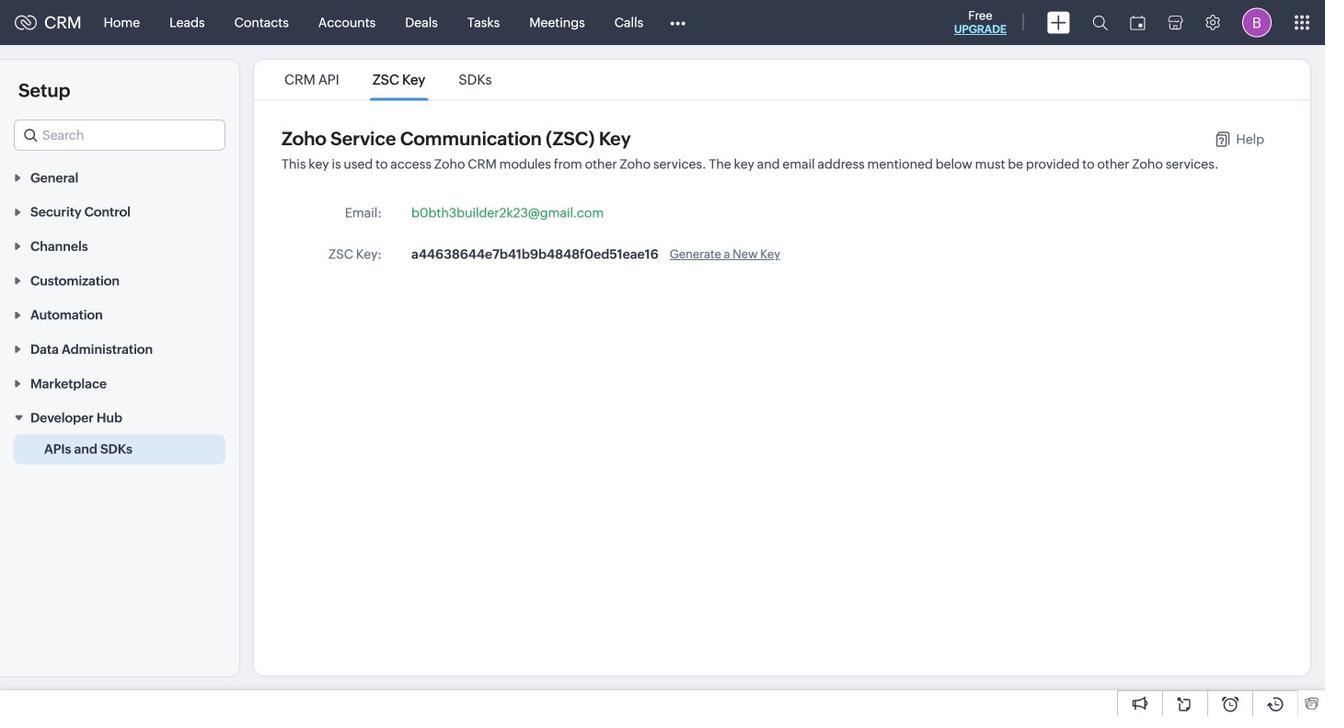 Task type: describe. For each thing, give the bounding box(es) containing it.
profile image
[[1242, 8, 1272, 37]]

search image
[[1092, 15, 1108, 30]]

Search text field
[[15, 121, 225, 150]]

create menu image
[[1047, 12, 1070, 34]]

profile element
[[1231, 0, 1283, 45]]

search element
[[1081, 0, 1119, 45]]



Task type: locate. For each thing, give the bounding box(es) containing it.
calendar image
[[1130, 15, 1146, 30]]

logo image
[[15, 15, 37, 30]]

create menu element
[[1036, 0, 1081, 45]]

None field
[[14, 120, 225, 151]]

list
[[268, 60, 509, 100]]

region
[[0, 435, 239, 465]]

Other Modules field
[[658, 8, 698, 37]]



Task type: vqa. For each thing, say whether or not it's contained in the screenshot.
bottommost System
no



